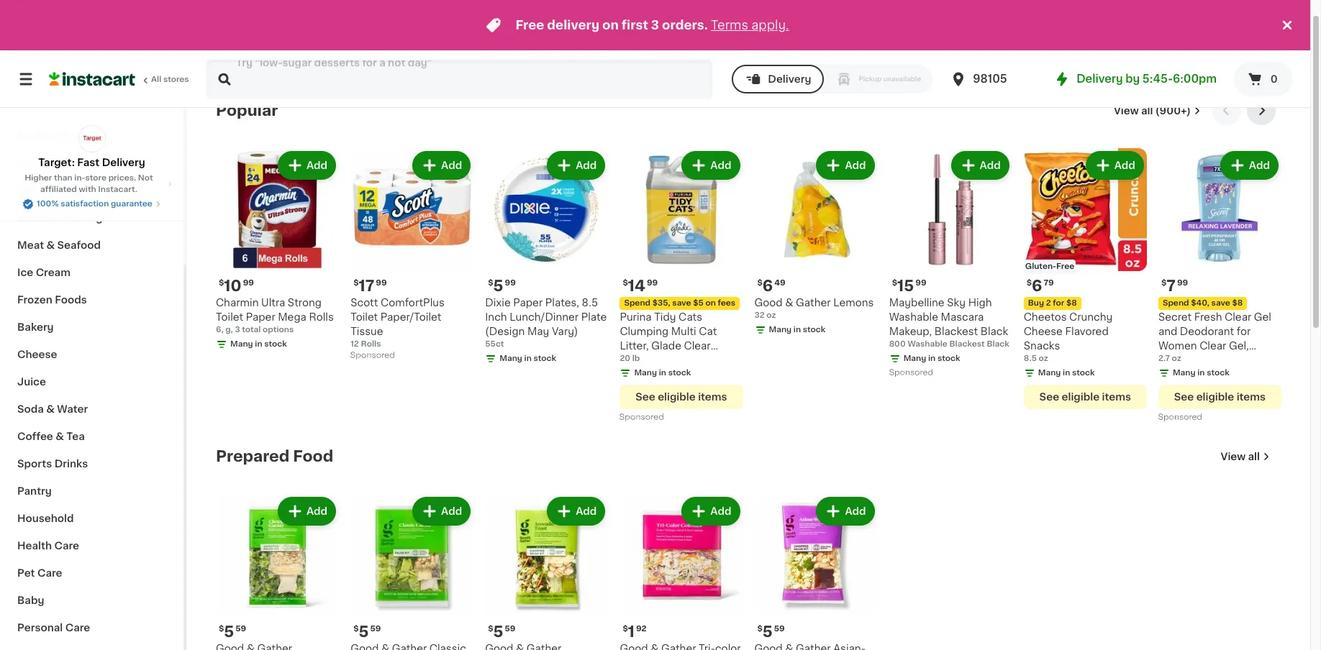 Task type: locate. For each thing, give the bounding box(es) containing it.
in for 5
[[524, 355, 532, 363]]

stock for buy 2 for $8
[[1072, 369, 1095, 377]]

2 59 from the left
[[370, 625, 381, 633]]

see eligible items button down "cheetos crunchy cheese flavored snacks 8.5 oz"
[[1024, 385, 1147, 410]]

& right soda
[[46, 404, 55, 414]]

1 horizontal spatial delivery
[[768, 74, 811, 84]]

1 vertical spatial black
[[987, 340, 1009, 348]]

target: fast delivery logo image
[[78, 125, 105, 153]]

coffee & tea link
[[9, 423, 175, 450]]

2 horizontal spatial see
[[1174, 392, 1194, 402]]

99 for 7
[[1177, 279, 1188, 287]]

99 right 14
[[647, 279, 658, 287]]

product group
[[216, 148, 339, 353], [351, 148, 474, 363], [485, 148, 608, 368], [620, 148, 743, 425], [754, 148, 878, 339], [889, 148, 1012, 381], [1024, 148, 1147, 410], [1158, 148, 1282, 425], [216, 494, 339, 650], [351, 494, 474, 650], [485, 494, 608, 650], [620, 494, 743, 650], [754, 494, 878, 650]]

target:
[[38, 158, 75, 168]]

0 vertical spatial rolls
[[309, 312, 334, 322]]

see down springs
[[636, 392, 655, 402]]

cheese down cheetos
[[1024, 327, 1063, 337]]

8.5 up plate on the top left
[[582, 298, 598, 308]]

1 horizontal spatial free
[[1056, 263, 1074, 271]]

0 horizontal spatial see
[[636, 392, 655, 402]]

on right $5
[[706, 299, 716, 307]]

many
[[769, 326, 792, 334], [230, 340, 253, 348], [500, 355, 522, 363], [904, 355, 926, 363], [634, 369, 657, 377], [1038, 369, 1061, 377], [1173, 369, 1196, 377]]

see eligible items button down lavender
[[1158, 385, 1282, 410]]

0 horizontal spatial eligible
[[658, 392, 696, 402]]

oz
[[767, 312, 776, 320], [1039, 355, 1048, 363], [1172, 355, 1181, 363]]

in for 6
[[794, 326, 801, 334]]

dixie paper plates, 8.5 inch lunch/dinner plate (design may vary) 55ct
[[485, 298, 607, 348]]

in down total
[[255, 340, 262, 348]]

6 for buy 2 for $8
[[1032, 279, 1042, 294]]

clear inside purina tidy cats clumping multi cat litter, glade clear springs
[[684, 341, 711, 351]]

washable down makeup,
[[908, 340, 948, 348]]

99 up dixie at top
[[505, 279, 516, 287]]

99 right 15
[[916, 279, 927, 287]]

may
[[527, 327, 549, 337]]

stock down may
[[534, 355, 556, 363]]

0 vertical spatial on
[[602, 19, 619, 31]]

stock down "cheetos crunchy cheese flavored snacks 8.5 oz"
[[1072, 369, 1095, 377]]

spend $40, save $8
[[1163, 299, 1243, 307]]

0 horizontal spatial $8
[[1066, 299, 1077, 307]]

0 vertical spatial snacks
[[17, 213, 55, 223]]

1 99 from the left
[[243, 279, 254, 287]]

2 item carousel region from the top
[[216, 443, 1282, 650]]

1 toilet from the left
[[216, 312, 243, 322]]

1 vertical spatial cheese
[[17, 350, 57, 360]]

many in stock down may
[[500, 355, 556, 363]]

many down refreshing
[[1173, 369, 1196, 377]]

delivery by 5:45-6:00pm link
[[1054, 71, 1217, 88]]

1 horizontal spatial rolls
[[361, 340, 381, 348]]

on left first
[[602, 19, 619, 31]]

see down "cheetos crunchy cheese flavored snacks 8.5 oz"
[[1040, 392, 1059, 402]]

add
[[306, 160, 327, 171], [441, 160, 462, 171], [576, 160, 597, 171], [710, 160, 731, 171], [845, 160, 866, 171], [980, 160, 1001, 171], [1114, 160, 1135, 171], [1249, 160, 1270, 171], [306, 507, 327, 517], [441, 507, 462, 517], [576, 507, 597, 517], [710, 507, 731, 517], [845, 507, 866, 517]]

oz inside good & gather lemons 32 oz
[[767, 312, 776, 320]]

99 inside $ 10 99
[[243, 279, 254, 287]]

many for buy 2 for $8
[[1038, 369, 1061, 377]]

2 horizontal spatial oz
[[1172, 355, 1181, 363]]

0 horizontal spatial see eligible items
[[636, 392, 727, 402]]

1 save from the left
[[672, 299, 691, 307]]

clear for 14
[[684, 341, 711, 351]]

snacks down 100%
[[17, 213, 55, 223]]

0 horizontal spatial see eligible items button
[[620, 385, 743, 410]]

paper
[[513, 298, 543, 308], [246, 312, 275, 322]]

many in stock down refreshing
[[1173, 369, 1230, 377]]

49
[[774, 279, 786, 287]]

3 inside the charmin ultra strong toilet paper mega rolls 6, g, 3 total options
[[235, 326, 240, 334]]

1 vertical spatial rolls
[[361, 340, 381, 348]]

1 horizontal spatial see eligible items button
[[1024, 385, 1147, 410]]

(900+)
[[1156, 106, 1191, 116]]

save right $40,
[[1211, 299, 1230, 307]]

snacks down cheetos
[[1024, 341, 1060, 351]]

items
[[698, 392, 727, 402], [1102, 392, 1131, 402], [1237, 392, 1266, 402]]

1 vertical spatial fresh
[[17, 158, 46, 168]]

79
[[1044, 279, 1054, 287]]

fresh vegetables link
[[9, 122, 175, 150]]

see for 6
[[1040, 392, 1059, 402]]

see eligible items down glade
[[636, 392, 727, 402]]

popular link
[[216, 102, 278, 119]]

view all
[[1221, 452, 1260, 462]]

juice
[[17, 377, 46, 387]]

plate
[[581, 312, 607, 322]]

see eligible items for 6
[[1040, 392, 1131, 402]]

1 vertical spatial on
[[706, 299, 716, 307]]

dixie
[[485, 298, 511, 308]]

item carousel region
[[216, 96, 1282, 431], [216, 443, 1282, 650]]

items for 14
[[698, 392, 727, 402]]

$ inside $ 7 99
[[1161, 279, 1167, 287]]

4 $ 5 59 from the left
[[757, 625, 785, 640]]

oz down cheetos
[[1039, 355, 1048, 363]]

stock for spend $35, save $5 on fees
[[668, 369, 691, 377]]

clear down deodorant
[[1200, 341, 1226, 351]]

1 items from the left
[[698, 392, 727, 402]]

delivery down apply.
[[768, 74, 811, 84]]

99 for 14
[[647, 279, 658, 287]]

see eligible items down lavender
[[1174, 392, 1266, 402]]

in for 15
[[928, 355, 936, 363]]

good & gather lemons 32 oz
[[754, 298, 874, 320]]

fast
[[77, 158, 99, 168]]

women
[[1158, 341, 1197, 351]]

stock for 10
[[264, 340, 287, 348]]

2 save from the left
[[1211, 299, 1230, 307]]

0 horizontal spatial all
[[1141, 106, 1153, 116]]

1 see eligible items button from the left
[[620, 385, 743, 410]]

clear down cat
[[684, 341, 711, 351]]

rolls inside scott comfortplus toilet paper/toilet tissue 12 rolls
[[361, 340, 381, 348]]

& right good
[[785, 298, 793, 308]]

in down refreshing
[[1198, 369, 1205, 377]]

1 vertical spatial 3
[[235, 326, 240, 334]]

many down springs
[[634, 369, 657, 377]]

items for 7
[[1237, 392, 1266, 402]]

toilet down scott
[[351, 312, 378, 322]]

99 inside $ 14 99
[[647, 279, 658, 287]]

delivery up the 'prices.'
[[102, 158, 145, 168]]

stock down options
[[264, 340, 287, 348]]

many down 55ct
[[500, 355, 522, 363]]

see for 14
[[636, 392, 655, 402]]

spend for 14
[[624, 299, 651, 307]]

items down flavored
[[1102, 392, 1131, 402]]

stock for 5
[[534, 355, 556, 363]]

eligible down glade
[[658, 392, 696, 402]]

1 vertical spatial for
[[1237, 327, 1251, 337]]

black
[[981, 327, 1008, 337], [987, 340, 1009, 348]]

secret fresh clear gel and deodorant for women clear gel, refreshing lavender
[[1158, 312, 1271, 366]]

all for view all
[[1248, 452, 1260, 462]]

many in stock down total
[[230, 340, 287, 348]]

$
[[219, 279, 224, 287], [353, 279, 359, 287], [488, 279, 493, 287], [623, 279, 628, 287], [757, 279, 763, 287], [892, 279, 897, 287], [1027, 279, 1032, 287], [1161, 279, 1167, 287], [219, 625, 224, 633], [353, 625, 359, 633], [488, 625, 493, 633], [623, 625, 628, 633], [757, 625, 763, 633]]

terms
[[711, 19, 748, 31]]

seafood
[[57, 240, 101, 250]]

1 eligible from the left
[[658, 392, 696, 402]]

fresh up higher
[[17, 158, 46, 168]]

rolls down strong
[[309, 312, 334, 322]]

20 lb
[[620, 355, 640, 363]]

2 eligible from the left
[[1062, 392, 1100, 402]]

$35,
[[652, 299, 670, 307]]

3 eligible from the left
[[1196, 392, 1234, 402]]

1 horizontal spatial 6
[[1032, 279, 1042, 294]]

prepared food
[[216, 449, 333, 464]]

3 items from the left
[[1237, 392, 1266, 402]]

rolls for 12
[[361, 340, 381, 348]]

water
[[57, 404, 88, 414]]

2 see eligible items from the left
[[1040, 392, 1131, 402]]

99 for 15
[[916, 279, 927, 287]]

fresh up fresh fruit
[[17, 131, 46, 141]]

& left 'tea'
[[56, 432, 64, 442]]

2 vertical spatial care
[[65, 623, 90, 633]]

99 inside $ 5 99
[[505, 279, 516, 287]]

Search field
[[207, 60, 712, 98]]

fees
[[718, 299, 736, 307]]

800
[[889, 340, 906, 348]]

see down refreshing
[[1174, 392, 1194, 402]]

gluten-free
[[1025, 263, 1074, 271]]

0 horizontal spatial snacks
[[17, 213, 55, 223]]

see eligible items button down glade
[[620, 385, 743, 410]]

0 vertical spatial free
[[516, 19, 544, 31]]

1 horizontal spatial eligible
[[1062, 392, 1100, 402]]

0 horizontal spatial save
[[672, 299, 691, 307]]

care down baby 'link'
[[65, 623, 90, 633]]

6 99 from the left
[[1177, 279, 1188, 287]]

delivery left by
[[1077, 73, 1123, 84]]

meat & seafood
[[17, 240, 101, 250]]

8.5 inside dixie paper plates, 8.5 inch lunch/dinner plate (design may vary) 55ct
[[582, 298, 598, 308]]

spend up purina
[[624, 299, 651, 307]]

(design
[[485, 327, 525, 337]]

washable down maybelline
[[889, 312, 938, 322]]

see for 7
[[1174, 392, 1194, 402]]

view for view all
[[1221, 452, 1246, 462]]

0 horizontal spatial 8.5
[[582, 298, 598, 308]]

1 horizontal spatial view
[[1221, 452, 1246, 462]]

save up cats
[[672, 299, 691, 307]]

toilet inside scott comfortplus toilet paper/toilet tissue 12 rolls
[[351, 312, 378, 322]]

stock down glade
[[668, 369, 691, 377]]

99 for 10
[[243, 279, 254, 287]]

3 99 from the left
[[505, 279, 516, 287]]

spend $35, save $5 on fees
[[624, 299, 736, 307]]

0 horizontal spatial oz
[[767, 312, 776, 320]]

1 horizontal spatial snacks
[[1024, 341, 1060, 351]]

1 see eligible items from the left
[[636, 392, 727, 402]]

3 see eligible items button from the left
[[1158, 385, 1282, 410]]

1 vertical spatial 8.5
[[1024, 355, 1037, 363]]

limited time offer region
[[0, 0, 1279, 50]]

items for 6
[[1102, 392, 1131, 402]]

$ 1 92
[[623, 625, 647, 640]]

in down may
[[524, 355, 532, 363]]

delivery inside "button"
[[768, 74, 811, 84]]

see eligible items button for 14
[[620, 385, 743, 410]]

stock down lavender
[[1207, 369, 1230, 377]]

2 $8 from the left
[[1232, 299, 1243, 307]]

0 horizontal spatial paper
[[246, 312, 275, 322]]

free delivery on first 3 orders. terms apply.
[[516, 19, 789, 31]]

0 vertical spatial 8.5
[[582, 298, 598, 308]]

0 vertical spatial 3
[[651, 19, 659, 31]]

2 vertical spatial fresh
[[1194, 312, 1222, 322]]

$ inside $ 1 92
[[623, 625, 628, 633]]

snacks & candy link
[[9, 204, 175, 232]]

spend up secret
[[1163, 299, 1189, 307]]

in down glade
[[659, 369, 666, 377]]

sponsored badge image
[[351, 352, 394, 360], [889, 369, 933, 377], [620, 413, 663, 422], [1158, 413, 1202, 422]]

see eligible items down "cheetos crunchy cheese flavored snacks 8.5 oz"
[[1040, 392, 1131, 402]]

1 horizontal spatial 3
[[651, 19, 659, 31]]

& down 100%
[[57, 213, 66, 223]]

delivery button
[[732, 65, 824, 94]]

0 vertical spatial item carousel region
[[216, 96, 1282, 431]]

99 right 7
[[1177, 279, 1188, 287]]

for up gel,
[[1237, 327, 1251, 337]]

2.7
[[1158, 355, 1170, 363]]

in down "cheetos crunchy cheese flavored snacks 8.5 oz"
[[1063, 369, 1070, 377]]

service type group
[[732, 65, 933, 94]]

coffee
[[17, 432, 53, 442]]

many down 800
[[904, 355, 926, 363]]

1 horizontal spatial see eligible items
[[1040, 392, 1131, 402]]

2 spend from the left
[[1163, 299, 1189, 307]]

0 vertical spatial view
[[1114, 106, 1139, 116]]

tea
[[66, 432, 85, 442]]

stock down good & gather lemons 32 oz
[[803, 326, 826, 334]]

fresh fruit link
[[9, 150, 175, 177]]

0 horizontal spatial toilet
[[216, 312, 243, 322]]

1 horizontal spatial all
[[1248, 452, 1260, 462]]

many down "cheetos crunchy cheese flavored snacks 8.5 oz"
[[1038, 369, 1061, 377]]

0 horizontal spatial free
[[516, 19, 544, 31]]

$8 inside product group
[[1232, 299, 1243, 307]]

care for health care
[[54, 541, 79, 551]]

fresh up deodorant
[[1194, 312, 1222, 322]]

1 horizontal spatial save
[[1211, 299, 1230, 307]]

dairy & eggs
[[17, 186, 85, 196]]

see eligible items button for 6
[[1024, 385, 1147, 410]]

stock down maybelline sky high washable mascara makeup, blackest black 800 washable blackest black
[[938, 355, 960, 363]]

1 spend from the left
[[624, 299, 651, 307]]

2 see eligible items button from the left
[[1024, 385, 1147, 410]]

1 vertical spatial snacks
[[1024, 341, 1060, 351]]

care for pet care
[[37, 568, 62, 579]]

2 horizontal spatial delivery
[[1077, 73, 1123, 84]]

health care link
[[9, 532, 175, 560]]

candy
[[68, 213, 103, 223]]

0 horizontal spatial view
[[1114, 106, 1139, 116]]

many in stock for buy 2 for $8
[[1038, 369, 1095, 377]]

1 see from the left
[[636, 392, 655, 402]]

view all link
[[1221, 450, 1270, 464]]

paper up the lunch/dinner
[[513, 298, 543, 308]]

cheese down bakery
[[17, 350, 57, 360]]

ice cream link
[[9, 259, 175, 286]]

6 left 49
[[763, 279, 773, 294]]

cheese link
[[9, 341, 175, 368]]

all
[[151, 76, 161, 83]]

1 horizontal spatial on
[[706, 299, 716, 307]]

5 99 from the left
[[916, 279, 927, 287]]

& for coffee
[[56, 432, 64, 442]]

care right the pet
[[37, 568, 62, 579]]

target: fast delivery
[[38, 158, 145, 168]]

paper inside dixie paper plates, 8.5 inch lunch/dinner plate (design may vary) 55ct
[[513, 298, 543, 308]]

eligible down lavender
[[1196, 392, 1234, 402]]

2 horizontal spatial items
[[1237, 392, 1266, 402]]

1 item carousel region from the top
[[216, 96, 1282, 431]]

1 horizontal spatial toilet
[[351, 312, 378, 322]]

satisfaction
[[61, 200, 109, 208]]

$8 right 2
[[1066, 299, 1077, 307]]

0 vertical spatial fresh
[[17, 131, 46, 141]]

1 horizontal spatial paper
[[513, 298, 543, 308]]

2 horizontal spatial see eligible items button
[[1158, 385, 1282, 410]]

spend for 7
[[1163, 299, 1189, 307]]

first
[[622, 19, 648, 31]]

all
[[1141, 106, 1153, 116], [1248, 452, 1260, 462]]

many in stock down springs
[[634, 369, 691, 377]]

eligible down "cheetos crunchy cheese flavored snacks 8.5 oz"
[[1062, 392, 1100, 402]]

14
[[628, 279, 645, 294]]

many in stock down "cheetos crunchy cheese flavored snacks 8.5 oz"
[[1038, 369, 1095, 377]]

1 vertical spatial care
[[37, 568, 62, 579]]

0 horizontal spatial rolls
[[309, 312, 334, 322]]

& for meat
[[46, 240, 55, 250]]

many in stock for spend $40, save $8
[[1173, 369, 1230, 377]]

1 horizontal spatial see
[[1040, 392, 1059, 402]]

many for 10
[[230, 340, 253, 348]]

1 vertical spatial view
[[1221, 452, 1246, 462]]

in for spend $35, save $5 on fees
[[659, 369, 666, 377]]

1 $8 from the left
[[1066, 299, 1077, 307]]

items down cat
[[698, 392, 727, 402]]

99 for 5
[[505, 279, 516, 287]]

meat
[[17, 240, 44, 250]]

oz right 2.7
[[1172, 355, 1181, 363]]

0 horizontal spatial delivery
[[102, 158, 145, 168]]

& for good
[[785, 298, 793, 308]]

3 see from the left
[[1174, 392, 1194, 402]]

items down lavender
[[1237, 392, 1266, 402]]

2
[[1046, 299, 1051, 307]]

& for snacks
[[57, 213, 66, 223]]

litter,
[[620, 341, 649, 351]]

many in stock down good & gather lemons 32 oz
[[769, 326, 826, 334]]

0 horizontal spatial 3
[[235, 326, 240, 334]]

cheetos
[[1024, 312, 1067, 322]]

coffee & tea
[[17, 432, 85, 442]]

2 horizontal spatial see eligible items
[[1174, 392, 1266, 402]]

ultra
[[261, 298, 285, 308]]

99 inside $ 7 99
[[1177, 279, 1188, 287]]

many in stock for 5
[[500, 355, 556, 363]]

$ 17 99
[[353, 279, 387, 294]]

1 vertical spatial blackest
[[949, 340, 985, 348]]

many in stock down makeup,
[[904, 355, 960, 363]]

$ 15 99
[[892, 279, 927, 294]]

sponsored badge image down refreshing
[[1158, 413, 1202, 422]]

5
[[493, 279, 503, 294], [224, 625, 234, 640], [359, 625, 369, 640], [493, 625, 503, 640], [763, 625, 773, 640]]

on inside product group
[[706, 299, 716, 307]]

2 99 from the left
[[376, 279, 387, 287]]

1 6 from the left
[[763, 279, 773, 294]]

3 inside limited time offer region
[[651, 19, 659, 31]]

care for personal care
[[65, 623, 90, 633]]

$40,
[[1191, 299, 1210, 307]]

0 horizontal spatial for
[[1053, 299, 1064, 307]]

7
[[1167, 279, 1176, 294]]

drinks
[[54, 459, 88, 469]]

& inside 'link'
[[48, 186, 56, 196]]

frozen foods
[[17, 295, 87, 305]]

1 vertical spatial all
[[1248, 452, 1260, 462]]

None search field
[[206, 59, 713, 99]]

free up buy 2 for $8
[[1056, 263, 1074, 271]]

1 vertical spatial paper
[[246, 312, 275, 322]]

3 right g,
[[235, 326, 240, 334]]

1 horizontal spatial oz
[[1039, 355, 1048, 363]]

1 horizontal spatial spend
[[1163, 299, 1189, 307]]

1 horizontal spatial items
[[1102, 392, 1131, 402]]

1 horizontal spatial $8
[[1232, 299, 1243, 307]]

rolls down tissue
[[361, 340, 381, 348]]

0 vertical spatial paper
[[513, 298, 543, 308]]

0 horizontal spatial spend
[[624, 299, 651, 307]]

oz right 32
[[767, 312, 776, 320]]

& inside good & gather lemons 32 oz
[[785, 298, 793, 308]]

8.5 down cheetos
[[1024, 355, 1037, 363]]

in down makeup,
[[928, 355, 936, 363]]

many down total
[[230, 340, 253, 348]]

2 horizontal spatial eligible
[[1196, 392, 1234, 402]]

0 horizontal spatial cheese
[[17, 350, 57, 360]]

8.5 inside "cheetos crunchy cheese flavored snacks 8.5 oz"
[[1024, 355, 1037, 363]]

& up 100%
[[48, 186, 56, 196]]

0 horizontal spatial 6
[[763, 279, 773, 294]]

see eligible items button for 7
[[1158, 385, 1282, 410]]

0 vertical spatial cheese
[[1024, 327, 1063, 337]]

paper up total
[[246, 312, 275, 322]]

blackest
[[935, 327, 978, 337], [949, 340, 985, 348]]

2 6 from the left
[[1032, 279, 1042, 294]]

0 horizontal spatial items
[[698, 392, 727, 402]]

2 toilet from the left
[[351, 312, 378, 322]]

free left delivery
[[516, 19, 544, 31]]

stock for spend $40, save $8
[[1207, 369, 1230, 377]]

3 right first
[[651, 19, 659, 31]]

2 see from the left
[[1040, 392, 1059, 402]]

many for spend $40, save $8
[[1173, 369, 1196, 377]]

0 vertical spatial all
[[1141, 106, 1153, 116]]

oz inside product group
[[1172, 355, 1181, 363]]

for inside secret fresh clear gel and deodorant for women clear gel, refreshing lavender
[[1237, 327, 1251, 337]]

0 vertical spatial black
[[981, 327, 1008, 337]]

many for spend $35, save $5 on fees
[[634, 369, 657, 377]]

in down good & gather lemons 32 oz
[[794, 326, 801, 334]]

99 right '17'
[[376, 279, 387, 287]]

99 inside $ 15 99
[[916, 279, 927, 287]]

product group containing 14
[[620, 148, 743, 425]]

3 see eligible items from the left
[[1174, 392, 1266, 402]]

apply.
[[751, 19, 789, 31]]

for right 2
[[1053, 299, 1064, 307]]

delivery for delivery
[[768, 74, 811, 84]]

product group containing 15
[[889, 148, 1012, 381]]

0 horizontal spatial on
[[602, 19, 619, 31]]

1 horizontal spatial 8.5
[[1024, 355, 1037, 363]]

$ 7 99
[[1161, 279, 1188, 294]]

&
[[48, 186, 56, 196], [57, 213, 66, 223], [46, 240, 55, 250], [785, 298, 793, 308], [46, 404, 55, 414], [56, 432, 64, 442]]

free
[[516, 19, 544, 31], [1056, 263, 1074, 271]]

4 99 from the left
[[647, 279, 658, 287]]

99 inside $ 17 99
[[376, 279, 387, 287]]

vegetables
[[49, 131, 107, 141]]

1 horizontal spatial cheese
[[1024, 327, 1063, 337]]

2 $ 5 59 from the left
[[353, 625, 381, 640]]

with
[[79, 186, 96, 194]]

clear
[[1225, 312, 1252, 322], [684, 341, 711, 351], [1200, 341, 1226, 351]]

2 items from the left
[[1102, 392, 1131, 402]]

eligible for 7
[[1196, 392, 1234, 402]]

many down good
[[769, 326, 792, 334]]

sponsored badge image down springs
[[620, 413, 663, 422]]

1 horizontal spatial for
[[1237, 327, 1251, 337]]

by
[[1126, 73, 1140, 84]]

6 left 79
[[1032, 279, 1042, 294]]

& right the meat
[[46, 240, 55, 250]]

free inside limited time offer region
[[516, 19, 544, 31]]

rolls inside the charmin ultra strong toilet paper mega rolls 6, g, 3 total options
[[309, 312, 334, 322]]

0 vertical spatial care
[[54, 541, 79, 551]]

1 vertical spatial item carousel region
[[216, 443, 1282, 650]]

toilet
[[216, 312, 243, 322], [351, 312, 378, 322]]



Task type: vqa. For each thing, say whether or not it's contained in the screenshot.
first See from the right
yes



Task type: describe. For each thing, give the bounding box(es) containing it.
strong
[[288, 298, 322, 308]]

item carousel region containing prepared food
[[216, 443, 1282, 650]]

oz inside "cheetos crunchy cheese flavored snacks 8.5 oz"
[[1039, 355, 1048, 363]]

snacks inside "cheetos crunchy cheese flavored snacks 8.5 oz"
[[1024, 341, 1060, 351]]

$8 for 6
[[1066, 299, 1077, 307]]

1
[[628, 625, 635, 640]]

springs
[[620, 356, 658, 366]]

$8 for 7
[[1232, 299, 1243, 307]]

in for buy 2 for $8
[[1063, 369, 1070, 377]]

terms apply. link
[[711, 19, 789, 31]]

5:45-
[[1142, 73, 1173, 84]]

$5
[[693, 299, 704, 307]]

10
[[224, 279, 242, 294]]

buy
[[1028, 299, 1044, 307]]

many in stock for 6
[[769, 326, 826, 334]]

20
[[620, 355, 630, 363]]

frozen foods link
[[9, 286, 175, 314]]

purina
[[620, 312, 652, 322]]

cheese inside "cheetos crunchy cheese flavored snacks 8.5 oz"
[[1024, 327, 1063, 337]]

bakery link
[[9, 314, 175, 341]]

foods
[[55, 295, 87, 305]]

refreshing
[[1158, 356, 1214, 366]]

pet care
[[17, 568, 62, 579]]

sponsored badge image down 800
[[889, 369, 933, 377]]

comfortplus
[[381, 298, 445, 308]]

makeup,
[[889, 327, 932, 337]]

$ 14 99
[[623, 279, 658, 294]]

cat
[[699, 327, 717, 337]]

food
[[293, 449, 333, 464]]

cats
[[679, 312, 702, 322]]

98105 button
[[950, 59, 1036, 99]]

clear for 7
[[1200, 341, 1226, 351]]

higher
[[25, 174, 52, 182]]

2.7 oz
[[1158, 355, 1181, 363]]

lavender
[[1216, 356, 1263, 366]]

$ inside $ 5 99
[[488, 279, 493, 287]]

baby link
[[9, 587, 175, 615]]

$ inside $ 10 99
[[219, 279, 224, 287]]

4 59 from the left
[[774, 625, 785, 633]]

cheetos crunchy cheese flavored snacks 8.5 oz
[[1024, 312, 1113, 363]]

6,
[[216, 326, 223, 334]]

in for spend $40, save $8
[[1198, 369, 1205, 377]]

product group containing 1
[[620, 494, 743, 650]]

0
[[1271, 74, 1278, 84]]

fresh inside secret fresh clear gel and deodorant for women clear gel, refreshing lavender
[[1194, 312, 1222, 322]]

health
[[17, 541, 52, 551]]

1 vertical spatial washable
[[908, 340, 948, 348]]

prices.
[[108, 174, 136, 182]]

rolls for mega
[[309, 312, 334, 322]]

55ct
[[485, 340, 504, 348]]

than
[[54, 174, 72, 182]]

100% satisfaction guarantee
[[37, 200, 152, 208]]

0 vertical spatial washable
[[889, 312, 938, 322]]

on inside limited time offer region
[[602, 19, 619, 31]]

paper inside the charmin ultra strong toilet paper mega rolls 6, g, 3 total options
[[246, 312, 275, 322]]

instacart logo image
[[49, 71, 135, 88]]

maybelline sky high washable mascara makeup, blackest black 800 washable blackest black
[[889, 298, 1009, 348]]

eggs
[[59, 186, 85, 196]]

clear left the gel
[[1225, 312, 1252, 322]]

see eligible items for 7
[[1174, 392, 1266, 402]]

stock for 15
[[938, 355, 960, 363]]

pet care link
[[9, 560, 175, 587]]

sports drinks
[[17, 459, 88, 469]]

1 $ 5 59 from the left
[[219, 625, 246, 640]]

product group containing 7
[[1158, 148, 1282, 425]]

household link
[[9, 505, 175, 532]]

99 for 17
[[376, 279, 387, 287]]

fresh for fresh vegetables
[[17, 131, 46, 141]]

many for 15
[[904, 355, 926, 363]]

1 vertical spatial free
[[1056, 263, 1074, 271]]

many in stock for 15
[[904, 355, 960, 363]]

pet
[[17, 568, 35, 579]]

popular
[[216, 103, 278, 118]]

fresh for fresh fruit
[[17, 158, 46, 168]]

all stores link
[[49, 59, 190, 99]]

product group containing 10
[[216, 148, 339, 353]]

personal care
[[17, 623, 90, 633]]

6 for good & gather lemons
[[763, 279, 773, 294]]

prepared food link
[[216, 448, 333, 466]]

secret
[[1158, 312, 1192, 322]]

total
[[242, 326, 261, 334]]

item carousel region containing popular
[[216, 96, 1282, 431]]

32
[[754, 312, 765, 320]]

many for 6
[[769, 326, 792, 334]]

pantry link
[[9, 478, 175, 505]]

many in stock for 10
[[230, 340, 287, 348]]

tidy
[[654, 312, 676, 322]]

100% satisfaction guarantee button
[[22, 196, 161, 210]]

many for 5
[[500, 355, 522, 363]]

1 59 from the left
[[236, 625, 246, 633]]

0 button
[[1234, 62, 1293, 96]]

eligible for 14
[[658, 392, 696, 402]]

toilet inside the charmin ultra strong toilet paper mega rolls 6, g, 3 total options
[[216, 312, 243, 322]]

flavored
[[1065, 327, 1109, 337]]

save for 14
[[672, 299, 691, 307]]

$ inside $ 17 99
[[353, 279, 359, 287]]

$ inside $ 6 49
[[757, 279, 763, 287]]

view all (900+)
[[1114, 106, 1191, 116]]

plates,
[[545, 298, 579, 308]]

juice link
[[9, 368, 175, 396]]

scott
[[351, 298, 378, 308]]

$ inside the $ 6 79
[[1027, 279, 1032, 287]]

all for view all (900+)
[[1141, 106, 1153, 116]]

frozen
[[17, 295, 52, 305]]

& for dairy
[[48, 186, 56, 196]]

ice
[[17, 268, 33, 278]]

in for 10
[[255, 340, 262, 348]]

not
[[138, 174, 153, 182]]

many in stock for spend $35, save $5 on fees
[[634, 369, 691, 377]]

0 vertical spatial blackest
[[935, 327, 978, 337]]

& for soda
[[46, 404, 55, 414]]

view for view all (900+)
[[1114, 106, 1139, 116]]

mascara
[[941, 312, 984, 322]]

crunchy
[[1069, 312, 1113, 322]]

save for 7
[[1211, 299, 1230, 307]]

charmin ultra strong toilet paper mega rolls 6, g, 3 total options
[[216, 298, 334, 334]]

baby
[[17, 596, 44, 606]]

higher than in-store prices. not affiliated with instacart. link
[[12, 173, 172, 196]]

see eligible items for 14
[[636, 392, 727, 402]]

lemons
[[833, 298, 874, 308]]

prepared
[[216, 449, 289, 464]]

0 vertical spatial for
[[1053, 299, 1064, 307]]

100%
[[37, 200, 59, 208]]

eligible for 6
[[1062, 392, 1100, 402]]

multi
[[671, 327, 696, 337]]

pantry
[[17, 486, 52, 497]]

personal care link
[[9, 615, 175, 642]]

in-
[[74, 174, 85, 182]]

delivery for delivery by 5:45-6:00pm
[[1077, 73, 1123, 84]]

3 $ 5 59 from the left
[[488, 625, 516, 640]]

3 59 from the left
[[505, 625, 516, 633]]

target: fast delivery link
[[38, 125, 145, 170]]

sports
[[17, 459, 52, 469]]

gel,
[[1229, 341, 1249, 351]]

stock for 6
[[803, 326, 826, 334]]

sponsored badge image down 12
[[351, 352, 394, 360]]

$ inside $ 15 99
[[892, 279, 897, 287]]

g,
[[225, 326, 233, 334]]

$ inside $ 14 99
[[623, 279, 628, 287]]

product group containing 17
[[351, 148, 474, 363]]

98105
[[973, 73, 1007, 84]]

clumping
[[620, 327, 669, 337]]



